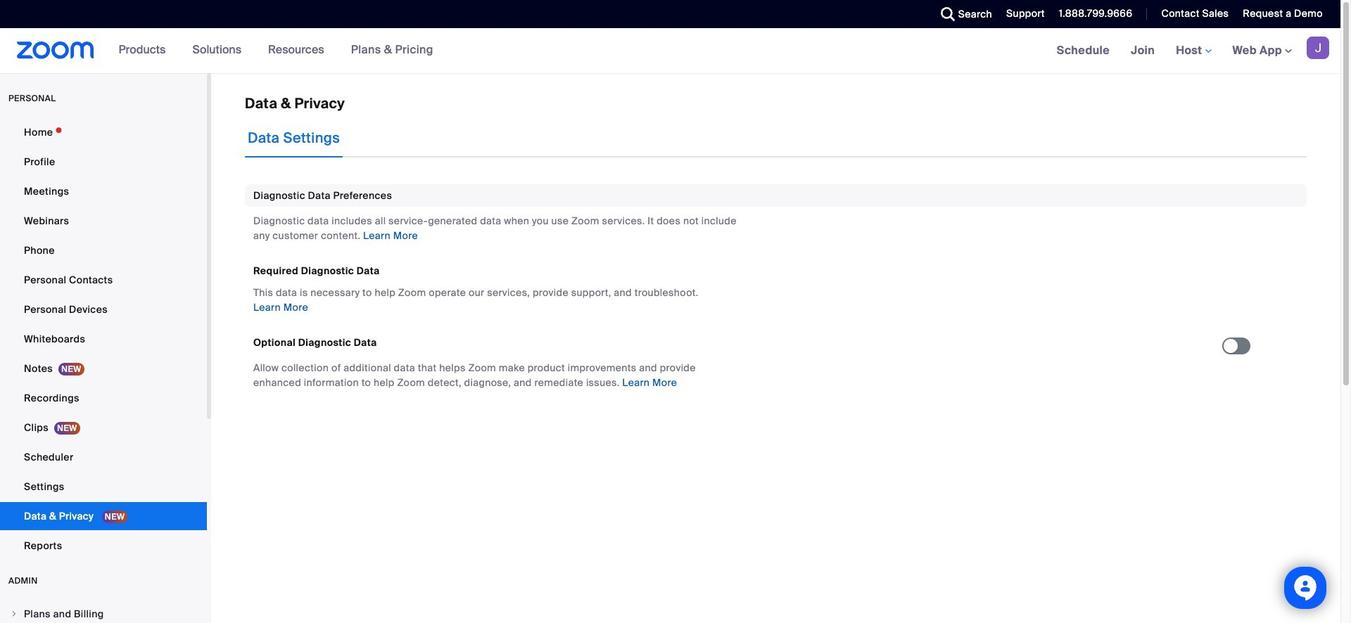 Task type: vqa. For each thing, say whether or not it's contained in the screenshot.
Personal Menu menu
yes



Task type: describe. For each thing, give the bounding box(es) containing it.
zoom logo image
[[17, 42, 94, 59]]

product information navigation
[[108, 28, 444, 73]]

profile picture image
[[1307, 37, 1330, 59]]



Task type: locate. For each thing, give the bounding box(es) containing it.
right image
[[10, 610, 18, 619]]

personal menu menu
[[0, 118, 207, 562]]

tab
[[245, 118, 343, 158]]

meetings navigation
[[1046, 28, 1341, 74]]

menu item
[[0, 601, 207, 624]]

banner
[[0, 28, 1341, 74]]



